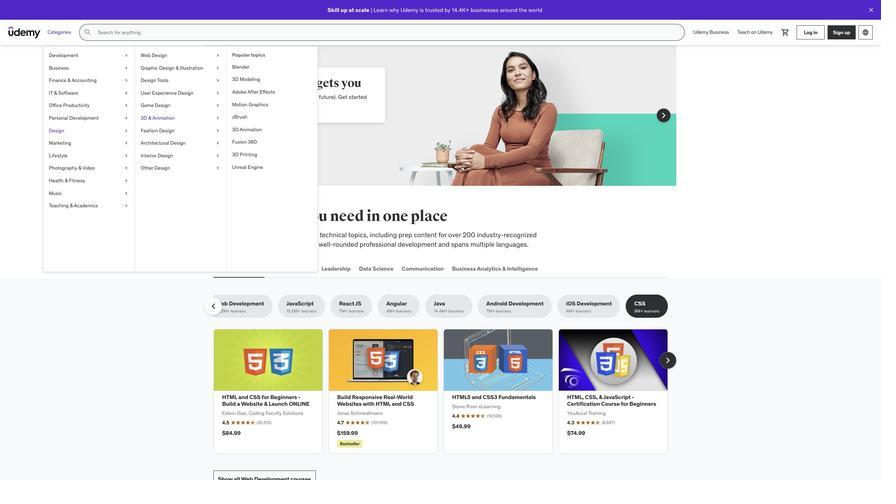 Task type: describe. For each thing, give the bounding box(es) containing it.
1 your from the left
[[262, 93, 273, 100]]

web development 12.2m+ learners
[[216, 300, 264, 314]]

html inside html and css for beginners - build a website & launch online
[[222, 394, 237, 401]]

design down graphic at the top left of the page
[[141, 77, 156, 83]]

content
[[414, 231, 437, 239]]

xsmall image for photography & video
[[124, 165, 129, 172]]

xsmall image for fashion design
[[215, 127, 221, 134]]

& inside html and css for beginners - build a website & launch online
[[264, 400, 268, 407]]

4m+ inside angular 4m+ learners
[[387, 308, 395, 314]]

xsmall image for graphic design & illustration
[[215, 65, 221, 72]]

languages.
[[497, 240, 529, 248]]

course
[[602, 400, 620, 407]]

- inside html and css for beginners - build a website & launch online
[[298, 394, 301, 401]]

& inside 3d & animation link
[[148, 115, 151, 121]]

certifications
[[278, 265, 313, 272]]

xsmall image for lifestyle
[[124, 152, 129, 159]]

finance & accounting
[[49, 77, 97, 83]]

graphics
[[249, 101, 268, 108]]

music link
[[43, 187, 135, 200]]

you for gets
[[341, 76, 362, 90]]

business analytics & intelligence button
[[451, 260, 540, 277]]

data science button
[[358, 260, 395, 277]]

graphic
[[141, 65, 158, 71]]

& inside health & fitness link
[[65, 177, 68, 184]]

3d for 3d & animation
[[141, 115, 147, 121]]

learners inside javascript 15.5m+ learners
[[301, 308, 317, 314]]

teach on udemy link
[[734, 24, 778, 41]]

beginners inside html, css, & javascript - certification course for beginners
[[630, 400, 657, 407]]

1 horizontal spatial animation
[[240, 126, 262, 133]]

design for other
[[154, 165, 170, 171]]

12.2m+
[[216, 308, 230, 314]]

development for personal development
[[69, 115, 99, 121]]

css inside build responsive real-world websites with html and css
[[403, 400, 414, 407]]

3d for 3d animation
[[232, 126, 239, 133]]

it for it certifications
[[272, 265, 276, 272]]

design tools
[[141, 77, 169, 83]]

us.
[[251, 101, 258, 108]]

motion
[[232, 101, 248, 108]]

teach
[[738, 29, 751, 35]]

learners inside angular 4m+ learners
[[396, 308, 412, 314]]

interior
[[141, 152, 157, 159]]

for inside html, css, & javascript - certification course for beginners
[[621, 400, 629, 407]]

interior design
[[141, 152, 173, 159]]

teaching
[[49, 202, 69, 209]]

lifestyle link
[[43, 150, 135, 162]]

web design link
[[135, 49, 226, 62]]

0 horizontal spatial the
[[237, 207, 259, 225]]

critical
[[242, 231, 262, 239]]

photography & video link
[[43, 162, 135, 175]]

3d for 3d printing
[[232, 151, 239, 158]]

xsmall image for teaching & academics
[[124, 202, 129, 209]]

skills inside covering critical workplace skills to technical topics, including prep content for over 200 industry-recognized certifications, our catalog supports well-rounded professional development and spans multiple languages.
[[296, 231, 311, 239]]

and inside html and css for beginners - build a website & launch online
[[238, 394, 248, 401]]

illustration
[[180, 65, 203, 71]]

1 vertical spatial next image
[[663, 355, 674, 366]]

fitness
[[69, 177, 85, 184]]

present
[[274, 93, 293, 100]]

7m+ for android development
[[487, 308, 495, 314]]

design down personal
[[49, 127, 64, 134]]

blender link
[[227, 61, 318, 73]]

css inside css 9m+ learners
[[635, 300, 646, 307]]

architectural design
[[141, 140, 186, 146]]

with inside 'learning that gets you skills for your present (and your future). get started with us.'
[[239, 101, 249, 108]]

supports
[[291, 240, 317, 248]]

design tools link
[[135, 74, 226, 87]]

4m+ inside ios development 4m+ learners
[[566, 308, 575, 314]]

real-
[[384, 394, 397, 401]]

design for architectural
[[170, 140, 186, 146]]

2 horizontal spatial business
[[710, 29, 729, 35]]

xsmall image for development
[[124, 52, 129, 59]]

around
[[500, 6, 518, 13]]

interior design link
[[135, 150, 226, 162]]

learn
[[374, 6, 388, 13]]

well-
[[319, 240, 333, 248]]

sign
[[834, 29, 844, 35]]

xsmall image for music
[[124, 190, 129, 197]]

skill
[[328, 6, 340, 13]]

udemy inside teach on udemy "link"
[[758, 29, 773, 35]]

engine
[[248, 164, 263, 170]]

xsmall image for health & fitness
[[124, 177, 129, 184]]

business link
[[43, 62, 135, 74]]

is
[[420, 6, 424, 13]]

xsmall image for user experience design
[[215, 90, 221, 97]]

game
[[141, 102, 154, 109]]

certification
[[568, 400, 600, 407]]

topics,
[[348, 231, 368, 239]]

a
[[237, 400, 240, 407]]

3d modeling
[[232, 76, 260, 83]]

previous image
[[208, 301, 219, 312]]

& inside teaching & academics link
[[70, 202, 73, 209]]

14.4m+
[[434, 308, 448, 314]]

design for web
[[152, 52, 167, 58]]

3d for 3d modeling
[[232, 76, 239, 83]]

leadership button
[[320, 260, 352, 277]]

web design
[[141, 52, 167, 58]]

- inside html, css, & javascript - certification course for beginners
[[632, 394, 635, 401]]

xsmall image for game design
[[215, 102, 221, 109]]

web for web development
[[215, 265, 227, 272]]

categories
[[48, 29, 71, 35]]

previous image
[[212, 110, 223, 121]]

design for graphic
[[159, 65, 175, 71]]

xsmall image for other design
[[215, 165, 221, 172]]

development for web development
[[228, 265, 263, 272]]

design link
[[43, 124, 135, 137]]

other design link
[[135, 162, 226, 175]]

need
[[330, 207, 364, 225]]

xsmall image for business
[[124, 65, 129, 72]]

css 9m+ learners
[[635, 300, 660, 314]]

photography
[[49, 165, 77, 171]]

after
[[248, 89, 259, 95]]

learners inside "java 14.4m+ learners"
[[449, 308, 464, 314]]

all
[[213, 207, 234, 225]]

react js 7m+ learners
[[339, 300, 364, 314]]

business for business analytics & intelligence
[[452, 265, 476, 272]]

and inside covering critical workplace skills to technical topics, including prep content for over 200 industry-recognized certifications, our catalog supports well-rounded professional development and spans multiple languages.
[[439, 240, 450, 248]]

0 vertical spatial next image
[[658, 110, 670, 121]]

log in link
[[797, 25, 825, 39]]

motion graphics
[[232, 101, 268, 108]]

3d printing link
[[227, 149, 318, 161]]

unreal engine link
[[227, 161, 318, 174]]

industry-
[[477, 231, 504, 239]]

3d animation link
[[227, 123, 318, 136]]

xsmall image for 3d & animation
[[215, 115, 221, 122]]

web development
[[215, 265, 263, 272]]

up for skill
[[341, 6, 348, 13]]

music
[[49, 190, 62, 196]]

health
[[49, 177, 64, 184]]

teaching & academics
[[49, 202, 98, 209]]

categories button
[[43, 24, 75, 41]]

udemy business
[[694, 29, 729, 35]]

with inside build responsive real-world websites with html and css
[[363, 400, 375, 407]]

udemy image
[[8, 26, 40, 38]]

certifications,
[[213, 240, 254, 248]]

other design
[[141, 165, 170, 171]]

all the skills you need in one place
[[213, 207, 448, 225]]

it & software
[[49, 90, 78, 96]]

angular 4m+ learners
[[387, 300, 412, 314]]

place
[[411, 207, 448, 225]]

started
[[349, 93, 367, 100]]

xsmall image for marketing
[[124, 140, 129, 147]]

personal development link
[[43, 112, 135, 124]]

xsmall image for web design
[[215, 52, 221, 59]]

development for ios development 4m+ learners
[[577, 300, 612, 307]]

web development button
[[213, 260, 265, 277]]



Task type: locate. For each thing, give the bounding box(es) containing it.
2 learners from the left
[[301, 308, 317, 314]]

html5 and css3 fundamentals
[[452, 394, 536, 401]]

& inside the business analytics & intelligence button
[[503, 265, 506, 272]]

2 4m+ from the left
[[566, 308, 575, 314]]

it for it & software
[[49, 90, 53, 96]]

website
[[241, 400, 263, 407]]

build responsive real-world websites with html and css
[[337, 394, 414, 407]]

submit search image
[[84, 28, 92, 37]]

& inside html, css, & javascript - certification course for beginners
[[599, 394, 603, 401]]

learners inside css 9m+ learners
[[645, 308, 660, 314]]

javascript right css,
[[604, 394, 631, 401]]

the left world
[[519, 6, 528, 13]]

& inside graphic design & illustration link
[[176, 65, 179, 71]]

development up 12.2m+
[[229, 300, 264, 307]]

xsmall image inside it & software link
[[124, 90, 129, 97]]

business left teach
[[710, 29, 729, 35]]

1 vertical spatial javascript
[[604, 394, 631, 401]]

unreal engine
[[232, 164, 263, 170]]

to
[[312, 231, 318, 239]]

xsmall image inside lifestyle link
[[124, 152, 129, 159]]

learners inside ios development 4m+ learners
[[576, 308, 591, 314]]

your up graphics
[[262, 93, 273, 100]]

3d left printing
[[232, 151, 239, 158]]

1 vertical spatial the
[[237, 207, 259, 225]]

development down office productivity link
[[69, 115, 99, 121]]

next image
[[658, 110, 670, 121], [663, 355, 674, 366]]

it left the "certifications"
[[272, 265, 276, 272]]

up for sign
[[845, 29, 851, 35]]

1 horizontal spatial javascript
[[604, 394, 631, 401]]

productivity
[[63, 102, 90, 109]]

xsmall image inside design tools link
[[215, 77, 221, 84]]

design down experience
[[155, 102, 171, 109]]

0 horizontal spatial css
[[250, 394, 261, 401]]

xsmall image inside 'design' link
[[124, 127, 129, 134]]

& up fashion
[[148, 115, 151, 121]]

for right course
[[621, 400, 629, 407]]

for inside html and css for beginners - build a website & launch online
[[262, 394, 269, 401]]

design down design tools link
[[178, 90, 194, 96]]

design down the architectural design at the left of the page
[[158, 152, 173, 159]]

0 horizontal spatial in
[[367, 207, 380, 225]]

& right css,
[[599, 394, 603, 401]]

accounting
[[72, 77, 97, 83]]

beginners inside html and css for beginners - build a website & launch online
[[270, 394, 297, 401]]

1 horizontal spatial your
[[307, 93, 318, 100]]

0 horizontal spatial -
[[298, 394, 301, 401]]

1 vertical spatial you
[[302, 207, 328, 225]]

1 vertical spatial it
[[272, 265, 276, 272]]

xsmall image inside photography & video link
[[124, 165, 129, 172]]

1 horizontal spatial build
[[337, 394, 351, 401]]

1 horizontal spatial css
[[403, 400, 414, 407]]

for left over
[[439, 231, 447, 239]]

in inside 'log in' "link"
[[814, 29, 818, 35]]

2 vertical spatial business
[[452, 265, 476, 272]]

experience
[[152, 90, 177, 96]]

design inside 'link'
[[170, 140, 186, 146]]

0 vertical spatial javascript
[[287, 300, 314, 307]]

web down certifications,
[[215, 265, 227, 272]]

2 vertical spatial web
[[216, 300, 228, 307]]

with down skills at top left
[[239, 101, 249, 108]]

xsmall image inside interior design link
[[215, 152, 221, 159]]

it up the office
[[49, 90, 53, 96]]

1 horizontal spatial html
[[376, 400, 391, 407]]

for inside 'learning that gets you skills for your present (and your future). get started with us.'
[[254, 93, 260, 100]]

0 horizontal spatial 4m+
[[387, 308, 395, 314]]

3d up fusion
[[232, 126, 239, 133]]

& left the launch
[[264, 400, 268, 407]]

build
[[337, 394, 351, 401], [222, 400, 236, 407]]

1 4m+ from the left
[[387, 308, 395, 314]]

up right sign
[[845, 29, 851, 35]]

modeling
[[240, 76, 260, 83]]

scale
[[356, 6, 370, 13]]

3d & animation element
[[226, 46, 318, 272]]

1 7m+ from the left
[[339, 308, 348, 314]]

xsmall image for finance & accounting
[[124, 77, 129, 84]]

css inside html and css for beginners - build a website & launch online
[[250, 394, 261, 401]]

6 learners from the left
[[496, 308, 512, 314]]

0 horizontal spatial it
[[49, 90, 53, 96]]

&
[[176, 65, 179, 71], [68, 77, 71, 83], [54, 90, 57, 96], [148, 115, 151, 121], [78, 165, 81, 171], [65, 177, 68, 184], [70, 202, 73, 209], [503, 265, 506, 272], [599, 394, 603, 401], [264, 400, 268, 407]]

0 vertical spatial with
[[239, 101, 249, 108]]

2 horizontal spatial css
[[635, 300, 646, 307]]

xsmall image inside business link
[[124, 65, 129, 72]]

1 learners from the left
[[231, 308, 246, 314]]

finance
[[49, 77, 66, 83]]

it certifications
[[272, 265, 313, 272]]

design down interior design
[[154, 165, 170, 171]]

xsmall image
[[124, 52, 129, 59], [215, 52, 221, 59], [124, 65, 129, 72], [215, 65, 221, 72], [124, 90, 129, 97], [215, 90, 221, 97], [124, 115, 129, 122], [124, 127, 129, 134], [124, 140, 129, 147], [215, 140, 221, 147], [124, 152, 129, 159], [215, 165, 221, 172], [124, 177, 129, 184], [124, 190, 129, 197]]

& inside finance & accounting link
[[68, 77, 71, 83]]

1 horizontal spatial the
[[519, 6, 528, 13]]

business up finance
[[49, 65, 69, 71]]

5 learners from the left
[[449, 308, 464, 314]]

2 your from the left
[[307, 93, 318, 100]]

3d up adobe
[[232, 76, 239, 83]]

3d inside 3d & animation link
[[141, 115, 147, 121]]

spans
[[452, 240, 469, 248]]

design inside "link"
[[178, 90, 194, 96]]

0 vertical spatial up
[[341, 6, 348, 13]]

7m+ inside react js 7m+ learners
[[339, 308, 348, 314]]

3d animation
[[232, 126, 262, 133]]

development inside button
[[228, 265, 263, 272]]

build left responsive
[[337, 394, 351, 401]]

development down categories dropdown button
[[49, 52, 78, 58]]

skills up workplace
[[262, 207, 300, 225]]

xsmall image inside graphic design & illustration link
[[215, 65, 221, 72]]

xsmall image for architectural design
[[215, 140, 221, 147]]

- right the launch
[[298, 394, 301, 401]]

websites
[[337, 400, 362, 407]]

web inside button
[[215, 265, 227, 272]]

0 horizontal spatial your
[[262, 93, 273, 100]]

business
[[710, 29, 729, 35], [49, 65, 69, 71], [452, 265, 476, 272]]

business for business
[[49, 65, 69, 71]]

xsmall image
[[124, 77, 129, 84], [215, 77, 221, 84], [124, 102, 129, 109], [215, 102, 221, 109], [215, 115, 221, 122], [215, 127, 221, 134], [215, 152, 221, 159], [124, 165, 129, 172], [124, 202, 129, 209]]

personal development
[[49, 115, 99, 121]]

7 learners from the left
[[576, 308, 591, 314]]

1 horizontal spatial in
[[814, 29, 818, 35]]

1 horizontal spatial udemy
[[694, 29, 709, 35]]

3d inside 3d animation link
[[232, 126, 239, 133]]

intelligence
[[507, 265, 538, 272]]

design down the fashion design link
[[170, 140, 186, 146]]

unreal
[[232, 164, 247, 170]]

Search for anything text field
[[97, 26, 677, 38]]

0 vertical spatial it
[[49, 90, 53, 96]]

& right analytics
[[503, 265, 506, 272]]

xsmall image for design tools
[[215, 77, 221, 84]]

7m+ down android
[[487, 308, 495, 314]]

1 horizontal spatial up
[[845, 29, 851, 35]]

skills
[[239, 93, 252, 100]]

html and css for beginners - build a website & launch online link
[[222, 394, 310, 407]]

0 horizontal spatial html
[[222, 394, 237, 401]]

& right health
[[65, 177, 68, 184]]

xsmall image for interior design
[[215, 152, 221, 159]]

beginners
[[270, 394, 297, 401], [630, 400, 657, 407]]

& down web design link
[[176, 65, 179, 71]]

design up the architectural design at the left of the page
[[159, 127, 175, 134]]

xsmall image for design
[[124, 127, 129, 134]]

html, css, & javascript - certification course for beginners
[[568, 394, 657, 407]]

carousel element containing learning that gets you
[[205, 45, 677, 186]]

html5 and css3 fundamentals link
[[452, 394, 536, 401]]

carousel element containing html and css for beginners - build a website & launch online
[[213, 329, 677, 454]]

it
[[49, 90, 53, 96], [272, 265, 276, 272]]

learners inside web development 12.2m+ learners
[[231, 308, 246, 314]]

1 vertical spatial business
[[49, 65, 69, 71]]

design for interior
[[158, 152, 173, 159]]

0 vertical spatial the
[[519, 6, 528, 13]]

in
[[814, 29, 818, 35], [367, 207, 380, 225]]

0 horizontal spatial 7m+
[[339, 308, 348, 314]]

0 horizontal spatial animation
[[152, 115, 175, 121]]

android development 7m+ learners
[[487, 300, 544, 314]]

xsmall image inside music link
[[124, 190, 129, 197]]

development down certifications,
[[228, 265, 263, 272]]

business inside button
[[452, 265, 476, 272]]

learners inside "android development 7m+ learners"
[[496, 308, 512, 314]]

xsmall image inside finance & accounting link
[[124, 77, 129, 84]]

design for game
[[155, 102, 171, 109]]

web for web design
[[141, 52, 151, 58]]

office productivity link
[[43, 99, 135, 112]]

for right a
[[262, 394, 269, 401]]

office productivity
[[49, 102, 90, 109]]

1 horizontal spatial 7m+
[[487, 308, 495, 314]]

animation up fashion design
[[152, 115, 175, 121]]

photography & video
[[49, 165, 95, 171]]

and inside build responsive real-world websites with html and css
[[392, 400, 402, 407]]

xsmall image inside other design link
[[215, 165, 221, 172]]

choose a language image
[[863, 29, 870, 36]]

0 vertical spatial business
[[710, 29, 729, 35]]

0 horizontal spatial business
[[49, 65, 69, 71]]

xsmall image inside office productivity link
[[124, 102, 129, 109]]

lifestyle
[[49, 152, 68, 159]]

4m+ down angular
[[387, 308, 395, 314]]

xsmall image inside personal development link
[[124, 115, 129, 122]]

css right a
[[250, 394, 261, 401]]

development right ios
[[577, 300, 612, 307]]

0 horizontal spatial you
[[302, 207, 328, 225]]

html left website
[[222, 394, 237, 401]]

& right teaching
[[70, 202, 73, 209]]

animation up 360
[[240, 126, 262, 133]]

html inside build responsive real-world websites with html and css
[[376, 400, 391, 407]]

xsmall image inside web design link
[[215, 52, 221, 59]]

with
[[239, 101, 249, 108], [363, 400, 375, 407]]

& left video
[[78, 165, 81, 171]]

skills up supports
[[296, 231, 311, 239]]

3d down game
[[141, 115, 147, 121]]

for inside covering critical workplace skills to technical topics, including prep content for over 200 industry-recognized certifications, our catalog supports well-rounded professional development and spans multiple languages.
[[439, 231, 447, 239]]

0 vertical spatial web
[[141, 52, 151, 58]]

xsmall image inside game design link
[[215, 102, 221, 109]]

business down spans
[[452, 265, 476, 272]]

teach on udemy
[[738, 29, 773, 35]]

1 vertical spatial carousel element
[[213, 329, 677, 454]]

development for android development 7m+ learners
[[509, 300, 544, 307]]

- right course
[[632, 394, 635, 401]]

communication
[[402, 265, 444, 272]]

xsmall image inside marketing link
[[124, 140, 129, 147]]

learning
[[239, 76, 289, 90]]

0 horizontal spatial udemy
[[401, 6, 419, 13]]

8 learners from the left
[[645, 308, 660, 314]]

leadership
[[322, 265, 351, 272]]

development inside "android development 7m+ learners"
[[509, 300, 544, 307]]

it inside button
[[272, 265, 276, 272]]

1 vertical spatial skills
[[296, 231, 311, 239]]

html,
[[568, 394, 584, 401]]

& right finance
[[68, 77, 71, 83]]

responsive
[[352, 394, 383, 401]]

1 horizontal spatial -
[[632, 394, 635, 401]]

marketing
[[49, 140, 71, 146]]

development inside web development 12.2m+ learners
[[229, 300, 264, 307]]

java
[[434, 300, 445, 307]]

design up graphic at the top left of the page
[[152, 52, 167, 58]]

video
[[83, 165, 95, 171]]

0 horizontal spatial with
[[239, 101, 249, 108]]

html left 'world'
[[376, 400, 391, 407]]

1 horizontal spatial beginners
[[630, 400, 657, 407]]

1 vertical spatial animation
[[240, 126, 262, 133]]

academics
[[74, 202, 98, 209]]

technical
[[320, 231, 347, 239]]

learners inside react js 7m+ learners
[[349, 308, 364, 314]]

9m+
[[635, 308, 644, 314]]

& up the office
[[54, 90, 57, 96]]

0 horizontal spatial javascript
[[287, 300, 314, 307]]

3d
[[232, 76, 239, 83], [141, 115, 147, 121], [232, 126, 239, 133], [232, 151, 239, 158]]

design
[[152, 52, 167, 58], [159, 65, 175, 71], [141, 77, 156, 83], [178, 90, 194, 96], [155, 102, 171, 109], [49, 127, 64, 134], [159, 127, 175, 134], [170, 140, 186, 146], [158, 152, 173, 159], [154, 165, 170, 171]]

design up the tools at the top left
[[159, 65, 175, 71]]

7m+ inside "android development 7m+ learners"
[[487, 308, 495, 314]]

in right log
[[814, 29, 818, 35]]

you inside 'learning that gets you skills for your present (and your future). get started with us.'
[[341, 76, 362, 90]]

xsmall image inside teaching & academics link
[[124, 202, 129, 209]]

development
[[398, 240, 437, 248]]

3 learners from the left
[[349, 308, 364, 314]]

0 vertical spatial skills
[[262, 207, 300, 225]]

prep
[[399, 231, 413, 239]]

200
[[463, 231, 476, 239]]

1 - from the left
[[298, 394, 301, 401]]

beginners right website
[[270, 394, 297, 401]]

xsmall image inside the fashion design link
[[215, 127, 221, 134]]

xsmall image inside development link
[[124, 52, 129, 59]]

fundamentals
[[499, 394, 536, 401]]

2 - from the left
[[632, 394, 635, 401]]

xsmall image for personal development
[[124, 115, 129, 122]]

you for skills
[[302, 207, 328, 225]]

0 vertical spatial in
[[814, 29, 818, 35]]

0 vertical spatial carousel element
[[205, 45, 677, 186]]

finance & accounting link
[[43, 74, 135, 87]]

blender
[[232, 64, 250, 70]]

health & fitness
[[49, 177, 85, 184]]

1 horizontal spatial with
[[363, 400, 375, 407]]

the up critical
[[237, 207, 259, 225]]

1 vertical spatial in
[[367, 207, 380, 225]]

with right 'websites'
[[363, 400, 375, 407]]

2 7m+ from the left
[[487, 308, 495, 314]]

android
[[487, 300, 508, 307]]

you up to
[[302, 207, 328, 225]]

1 vertical spatial up
[[845, 29, 851, 35]]

0 vertical spatial animation
[[152, 115, 175, 121]]

build inside build responsive real-world websites with html and css
[[337, 394, 351, 401]]

7m+ for react js
[[339, 308, 348, 314]]

shopping cart with 0 items image
[[782, 28, 790, 37]]

& inside it & software link
[[54, 90, 57, 96]]

0 horizontal spatial beginners
[[270, 394, 297, 401]]

learners
[[231, 308, 246, 314], [301, 308, 317, 314], [349, 308, 364, 314], [396, 308, 412, 314], [449, 308, 464, 314], [496, 308, 512, 314], [576, 308, 591, 314], [645, 308, 660, 314]]

3d inside "3d modeling" link
[[232, 76, 239, 83]]

development right android
[[509, 300, 544, 307]]

build left a
[[222, 400, 236, 407]]

gets
[[316, 76, 339, 90]]

7m+ down react
[[339, 308, 348, 314]]

react
[[339, 300, 355, 307]]

up left at
[[341, 6, 348, 13]]

html
[[222, 394, 237, 401], [376, 400, 391, 407]]

css up 9m+
[[635, 300, 646, 307]]

javascript inside html, css, & javascript - certification course for beginners
[[604, 394, 631, 401]]

that
[[292, 76, 314, 90]]

1 horizontal spatial it
[[272, 265, 276, 272]]

css right real-
[[403, 400, 414, 407]]

get
[[338, 93, 348, 100]]

topic filters element
[[205, 295, 668, 318]]

and
[[439, 240, 450, 248], [238, 394, 248, 401], [472, 394, 482, 401], [392, 400, 402, 407]]

html and css for beginners - build a website & launch online
[[222, 394, 310, 407]]

web inside web development 12.2m+ learners
[[216, 300, 228, 307]]

rounded
[[333, 240, 358, 248]]

marketing link
[[43, 137, 135, 150]]

xsmall image inside user experience design "link"
[[215, 90, 221, 97]]

xsmall image for it & software
[[124, 90, 129, 97]]

4 learners from the left
[[396, 308, 412, 314]]

4m+ down ios
[[566, 308, 575, 314]]

xsmall image for office productivity
[[124, 102, 129, 109]]

0 horizontal spatial up
[[341, 6, 348, 13]]

professional
[[360, 240, 396, 248]]

development for web development 12.2m+ learners
[[229, 300, 264, 307]]

1 horizontal spatial 4m+
[[566, 308, 575, 314]]

science
[[373, 265, 394, 272]]

architectural design link
[[135, 137, 226, 150]]

close image
[[868, 6, 875, 13]]

2 horizontal spatial udemy
[[758, 29, 773, 35]]

our
[[256, 240, 265, 248]]

(and
[[295, 93, 306, 100]]

workplace
[[263, 231, 294, 239]]

3d inside '3d printing' link
[[232, 151, 239, 158]]

udemy inside udemy business link
[[694, 29, 709, 35]]

for up graphics
[[254, 93, 260, 100]]

build inside html and css for beginners - build a website & launch online
[[222, 400, 236, 407]]

adobe after effects
[[232, 89, 275, 95]]

carousel element
[[205, 45, 677, 186], [213, 329, 677, 454]]

html, css, & javascript - certification course for beginners link
[[568, 394, 657, 407]]

3d printing
[[232, 151, 257, 158]]

& inside photography & video link
[[78, 165, 81, 171]]

personal
[[49, 115, 68, 121]]

web up graphic at the top left of the page
[[141, 52, 151, 58]]

design for fashion
[[159, 127, 175, 134]]

development inside ios development 4m+ learners
[[577, 300, 612, 307]]

1 vertical spatial web
[[215, 265, 227, 272]]

0 horizontal spatial build
[[222, 400, 236, 407]]

css
[[635, 300, 646, 307], [250, 394, 261, 401], [403, 400, 414, 407]]

you up started
[[341, 76, 362, 90]]

1 horizontal spatial you
[[341, 76, 362, 90]]

xsmall image inside health & fitness link
[[124, 177, 129, 184]]

1 vertical spatial with
[[363, 400, 375, 407]]

xsmall image inside architectural design 'link'
[[215, 140, 221, 147]]

build responsive real-world websites with html and css link
[[337, 394, 414, 407]]

javascript up 15.5m+
[[287, 300, 314, 307]]

javascript inside javascript 15.5m+ learners
[[287, 300, 314, 307]]

css,
[[585, 394, 598, 401]]

java 14.4m+ learners
[[434, 300, 464, 314]]

beginners right course
[[630, 400, 657, 407]]

1 horizontal spatial business
[[452, 265, 476, 272]]

web up 12.2m+
[[216, 300, 228, 307]]

xsmall image inside 3d & animation link
[[215, 115, 221, 122]]

0 vertical spatial you
[[341, 76, 362, 90]]

fashion
[[141, 127, 158, 134]]

in up including in the top left of the page
[[367, 207, 380, 225]]

your right (and
[[307, 93, 318, 100]]



Task type: vqa. For each thing, say whether or not it's contained in the screenshot.
the right courses
no



